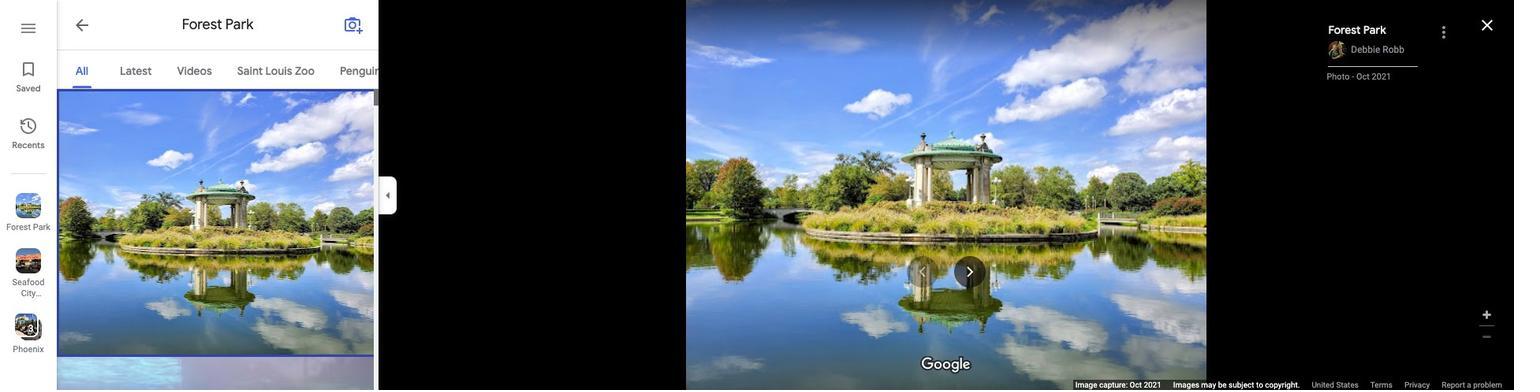 Task type: describe. For each thing, give the bounding box(es) containing it.
2021 for photo - oct 2021
[[1372, 72, 1392, 82]]

zoo
[[295, 64, 315, 78]]

image capture: oct 2021
[[1076, 381, 1162, 390]]

2 horizontal spatial park
[[1364, 23, 1387, 37]]

oct for capture:
[[1130, 381, 1142, 390]]

zoom out image
[[1482, 331, 1493, 343]]

photo 2 image
[[57, 357, 377, 391]]

terms
[[1371, 381, 1393, 390]]

and
[[384, 64, 403, 78]]

debbie robb
[[1352, 44, 1405, 55]]

puffin
[[406, 64, 435, 78]]

be
[[1219, 381, 1227, 390]]

images may be subject to copyright.
[[1174, 381, 1300, 390]]

menu image
[[19, 19, 38, 38]]

robb
[[1383, 44, 1405, 55]]

debbie
[[1352, 44, 1381, 55]]

all button
[[57, 50, 107, 88]]

report a problem
[[1442, 381, 1503, 390]]

3
[[28, 323, 34, 335]]

back image
[[73, 16, 92, 35]]

park inside main content
[[226, 16, 254, 34]]

footer inside google maps 'element'
[[1076, 380, 1515, 391]]

debbie robb link
[[1352, 44, 1405, 55]]

subject
[[1229, 381, 1255, 390]]

united
[[1312, 381, 1335, 390]]

supermarket
[[6, 300, 56, 310]]

saved
[[16, 83, 41, 94]]

forest park button
[[0, 187, 57, 236]]

report a problem link
[[1442, 380, 1503, 391]]

google maps element
[[0, 0, 1515, 391]]

seafood city supermarket
[[6, 278, 56, 310]]

united states button
[[1312, 380, 1359, 391]]

3 places element
[[17, 322, 34, 336]]

photo
[[1327, 72, 1350, 82]]

2021 for image capture: oct 2021
[[1144, 381, 1162, 390]]

add a photo image
[[344, 16, 363, 35]]

2 horizontal spatial forest
[[1329, 23, 1361, 37]]

copyright.
[[1266, 381, 1300, 390]]

city
[[21, 289, 36, 299]]

phoenix
[[13, 345, 44, 355]]

image
[[1076, 381, 1098, 390]]



Task type: vqa. For each thing, say whether or not it's contained in the screenshot.
right $239
no



Task type: locate. For each thing, give the bounding box(es) containing it.
states
[[1337, 381, 1359, 390]]

united states
[[1312, 381, 1359, 390]]

view debbie robb's profile image
[[1329, 41, 1348, 60]]

forest park up videos button
[[182, 16, 254, 34]]

2021 left images at the bottom right
[[1144, 381, 1162, 390]]

1 vertical spatial oct
[[1130, 381, 1142, 390]]

photo - oct 2021
[[1327, 72, 1392, 82]]

report
[[1442, 381, 1466, 390]]

2021 down the debbie robb link
[[1372, 72, 1392, 82]]

1 horizontal spatial 2021
[[1372, 72, 1392, 82]]

tab list
[[57, 50, 448, 88]]

forest park
[[182, 16, 254, 34], [1329, 23, 1387, 37], [6, 222, 50, 233]]

forest inside button
[[6, 222, 31, 233]]

problem
[[1474, 381, 1503, 390]]

may
[[1202, 381, 1217, 390]]

all
[[76, 64, 88, 78]]

0 vertical spatial oct
[[1357, 72, 1370, 82]]

forest park up debbie
[[1329, 23, 1387, 37]]

0 horizontal spatial 2021
[[1144, 381, 1162, 390]]

tab list inside google maps 'element'
[[57, 50, 448, 88]]

saint louis zoo
[[237, 64, 315, 78]]

penguin
[[340, 64, 381, 78]]

1 horizontal spatial forest
[[182, 16, 222, 34]]

park up saint
[[226, 16, 254, 34]]

a
[[1468, 381, 1472, 390]]

park inside button
[[33, 222, 50, 233]]

footer
[[1076, 380, 1515, 391]]

terms button
[[1371, 380, 1393, 391]]

forest up view debbie robb's profile image
[[1329, 23, 1361, 37]]

2 horizontal spatial forest park
[[1329, 23, 1387, 37]]

seafood city supermarket button
[[0, 242, 57, 310]]

oct for -
[[1357, 72, 1370, 82]]

oct right -
[[1357, 72, 1370, 82]]

images
[[1174, 381, 1200, 390]]

tab list containing all
[[57, 50, 448, 88]]

oct
[[1357, 72, 1370, 82], [1130, 381, 1142, 390]]

1 horizontal spatial forest park
[[182, 16, 254, 34]]

recents button
[[0, 110, 57, 155]]

saved button
[[0, 54, 57, 98]]

0 horizontal spatial park
[[33, 222, 50, 233]]

to
[[1257, 381, 1264, 390]]

park up seafood city supermarket button
[[33, 222, 50, 233]]

forest park inside button
[[6, 222, 50, 233]]

saint louis zoo button
[[225, 50, 327, 88]]

photos of forest park main content
[[57, 0, 448, 391]]

forest park up seafood city supermarket button
[[6, 222, 50, 233]]

collapse side panel image
[[379, 187, 397, 204]]

0 horizontal spatial oct
[[1130, 381, 1142, 390]]

privacy
[[1405, 381, 1431, 390]]

footer containing image capture: oct 2021
[[1076, 380, 1515, 391]]

2021 inside footer
[[1144, 381, 1162, 390]]

recents
[[12, 140, 45, 151]]

latest button
[[107, 50, 165, 88]]

1 horizontal spatial oct
[[1357, 72, 1370, 82]]

park up the debbie robb link
[[1364, 23, 1387, 37]]

zoom in image
[[1482, 309, 1493, 321]]

list
[[0, 0, 57, 391]]

forest up seafood city supermarket button
[[6, 222, 31, 233]]

forest inside main content
[[182, 16, 222, 34]]

0 horizontal spatial forest
[[6, 222, 31, 233]]

privacy button
[[1405, 380, 1431, 391]]

penguin and puffin
[[340, 64, 435, 78]]

2021
[[1372, 72, 1392, 82], [1144, 381, 1162, 390]]

oct right capture:
[[1130, 381, 1142, 390]]

0 horizontal spatial forest park
[[6, 222, 50, 233]]

1 vertical spatial 2021
[[1144, 381, 1162, 390]]

1 horizontal spatial park
[[226, 16, 254, 34]]

list containing saved
[[0, 0, 57, 391]]

latest
[[120, 64, 152, 78]]

seafood
[[12, 278, 45, 288]]

penguin and puffin button
[[327, 50, 448, 88]]

saint
[[237, 64, 263, 78]]

-
[[1352, 72, 1355, 82]]

forest up videos button
[[182, 16, 222, 34]]

videos button
[[165, 50, 225, 88]]

0 vertical spatial 2021
[[1372, 72, 1392, 82]]

capture:
[[1100, 381, 1128, 390]]

louis
[[265, 64, 292, 78]]

forest park inside main content
[[182, 16, 254, 34]]

park
[[226, 16, 254, 34], [1364, 23, 1387, 37], [33, 222, 50, 233]]

forest
[[182, 16, 222, 34], [1329, 23, 1361, 37], [6, 222, 31, 233]]

videos
[[177, 64, 212, 78]]



